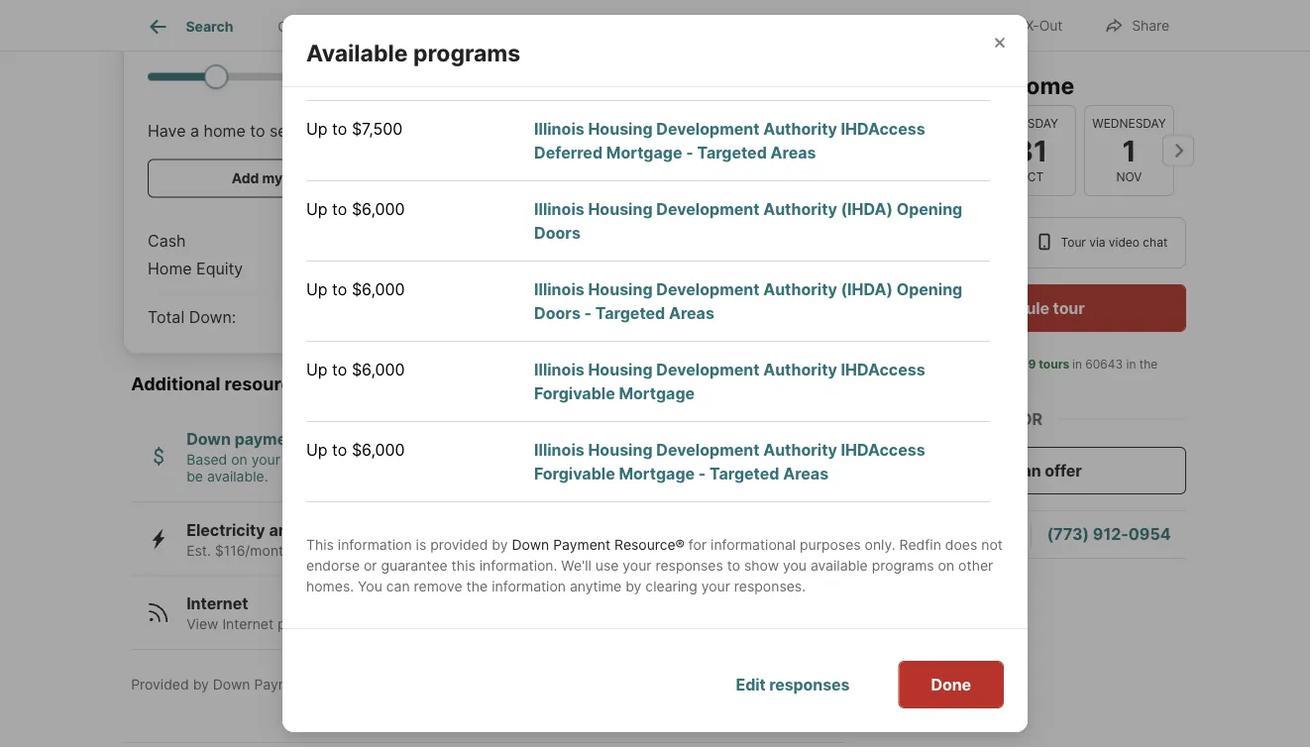 Task type: locate. For each thing, give the bounding box(es) containing it.
information down information.
[[492, 578, 566, 595]]

mortgage inside illinois housing development authority ihdaccess forgivable mortgage
[[619, 384, 695, 403]]

responses up clearing
[[656, 557, 724, 574]]

solar
[[302, 521, 341, 540], [452, 543, 484, 560]]

1 vertical spatial with
[[368, 543, 396, 560]]

1 vertical spatial up to $7,500
[[306, 119, 403, 138]]

internet
[[187, 595, 248, 614], [222, 617, 274, 634]]

x-
[[1026, 17, 1040, 34]]

4 up from the top
[[306, 280, 328, 299]]

rooftop
[[400, 543, 449, 560]]

oct down the 31
[[1019, 170, 1044, 184]]

1 horizontal spatial responses
[[770, 675, 850, 694]]

down up information.
[[512, 536, 550, 553]]

programs
[[413, 39, 521, 67], [872, 557, 935, 574]]

tour inside button
[[1054, 298, 1085, 318]]

for inside "internet view internet plans and providers available for this home"
[[472, 617, 490, 634]]

-
[[686, 143, 694, 162], [585, 303, 592, 323], [699, 464, 706, 483]]

in the last 30 days
[[922, 357, 1162, 390]]

2 forgivable from the top
[[534, 464, 615, 483]]

4 up to $6,000 from the top
[[306, 440, 405, 460]]

0 horizontal spatial and
[[269, 521, 298, 540]]

or
[[1020, 409, 1043, 429]]

mortgage inside illinois housing development authority ihdaccess forgivable mortgage - targeted areas
[[619, 464, 695, 483]]

4 development from the top
[[657, 360, 760, 379]]

0 vertical spatial (ihda)
[[841, 199, 893, 219]]

0 horizontal spatial on
[[231, 452, 248, 468]]

30
[[914, 133, 953, 168], [946, 375, 961, 390]]

with inside electricity and solar est. $116/month, save                  $116 with rooftop solar
[[368, 543, 396, 560]]

ask a question
[[896, 525, 1011, 544]]

illinois housing development authority (ihda) opening doors - targeted areas link
[[534, 280, 963, 323]]

0 vertical spatial areas
[[771, 143, 817, 162]]

edit responses
[[736, 675, 850, 694]]

illinois inside illinois housing development authority ihdaccess forgivable mortgage
[[534, 360, 585, 379]]

1 illinois from the top
[[534, 119, 585, 138]]

$0
[[433, 260, 453, 279]]

up
[[537, 452, 554, 468]]

0 horizontal spatial -
[[585, 303, 592, 323]]

1 (ihda) from the top
[[841, 199, 893, 219]]

housing inside illinois housing development authority ihdaccess forgivable mortgage
[[588, 360, 653, 379]]

you
[[783, 557, 807, 574]]

by
[[492, 536, 508, 553], [626, 578, 642, 595], [193, 677, 209, 694]]

up to $7,500 down overview
[[306, 39, 403, 58]]

mortgage up resource®
[[619, 464, 695, 483]]

the inside for informational purposes only. redfin does not endorse or guarantee this information. we'll use your responses to show you available programs on other homes. you can remove the information anytime by clearing your responses.
[[467, 578, 488, 595]]

1 ihdaccess from the top
[[841, 119, 926, 138]]

development for illinois housing development authority (ihda) opening doors - targeted areas
[[657, 280, 760, 299]]

this inside "internet view internet plans and providers available for this home"
[[494, 617, 518, 634]]

0 horizontal spatial this
[[452, 557, 476, 574]]

4 illinois from the top
[[534, 360, 585, 379]]

- inside illinois housing development authority ihdaccess forgivable mortgage - targeted areas
[[699, 464, 706, 483]]

1 vertical spatial responses
[[770, 675, 850, 694]]

opening inside illinois housing development authority (ihda) opening doors - targeted areas
[[897, 280, 963, 299]]

2 horizontal spatial by
[[626, 578, 642, 595]]

up for illinois housing development authority ihdaccess deferred mortgage - targeted areas
[[306, 119, 328, 138]]

1 in from the left
[[1073, 357, 1083, 372]]

1 development from the top
[[657, 119, 760, 138]]

doors inside illinois housing development authority (ihda) opening doors - targeted areas
[[534, 303, 581, 323]]

1 vertical spatial for
[[472, 617, 490, 634]]

a right have
[[190, 122, 199, 141]]

responses
[[656, 557, 724, 574], [770, 675, 850, 694]]

and right wattbuy,
[[447, 677, 471, 694]]

areas inside illinois housing development authority (ihda) opening doors - targeted areas
[[669, 303, 715, 323]]

30 inside 'in the last 30 days'
[[946, 375, 961, 390]]

0 horizontal spatial oct
[[921, 170, 946, 184]]

30 down the monday
[[914, 133, 953, 168]]

2 (ihda) from the top
[[841, 280, 893, 299]]

targeted
[[697, 143, 767, 162], [596, 303, 666, 323], [710, 464, 780, 483]]

housing inside illinois housing development authority ihdaccess forgivable mortgage - targeted areas
[[588, 440, 653, 460]]

0 vertical spatial and
[[269, 521, 298, 540]]

schedule
[[978, 298, 1050, 318]]

opening for illinois housing development authority (ihda) opening doors
[[897, 199, 963, 219]]

0 vertical spatial ihdaccess
[[841, 119, 926, 138]]

home up "tuesday"
[[1012, 71, 1075, 99]]

oct inside monday 30 oct
[[921, 170, 946, 184]]

1 vertical spatial tour
[[1054, 298, 1085, 318]]

authority inside illinois housing development authority (ihda) opening doors
[[764, 199, 838, 219]]

2 $7,500 from the top
[[352, 119, 403, 138]]

the
[[1140, 357, 1158, 372], [467, 578, 488, 595]]

2 horizontal spatial -
[[699, 464, 706, 483]]

led
[[1003, 357, 1020, 372]]

development inside illinois housing development authority ihdaccess deferred mortgage - targeted areas
[[657, 119, 760, 138]]

0 vertical spatial the
[[1140, 357, 1158, 372]]

this inside for informational purposes only. redfin does not endorse or guarantee this information. we'll use your responses to show you available programs on other homes. you can remove the information anytime by clearing your responses.
[[452, 557, 476, 574]]

previous
[[284, 452, 340, 468]]

4 authority from the top
[[764, 360, 838, 379]]

a for ask
[[930, 525, 939, 544]]

internet view internet plans and providers available for this home
[[187, 595, 558, 634]]

0 vertical spatial a
[[190, 122, 199, 141]]

2 illinois from the top
[[534, 199, 585, 219]]

down:
[[189, 308, 236, 328]]

responses inside button
[[770, 675, 850, 694]]

share
[[1133, 17, 1170, 34]]

ihdaccess down last
[[841, 440, 926, 460]]

- inside illinois housing development authority ihdaccess deferred mortgage - targeted areas
[[686, 143, 694, 162]]

1 vertical spatial by
[[626, 578, 642, 595]]

remove
[[414, 578, 463, 595]]

0 vertical spatial opening
[[897, 199, 963, 219]]

tour via video chat list box
[[876, 217, 1187, 269]]

mortgage for illinois housing development authority ihdaccess forgivable mortgage - targeted areas
[[619, 464, 695, 483]]

authority for illinois housing development authority ihdaccess forgivable mortgage - targeted areas
[[764, 440, 838, 460]]

doors inside illinois housing development authority (ihda) opening doors
[[534, 223, 581, 243]]

is
[[416, 536, 427, 553]]

3 authority from the top
[[764, 280, 838, 299]]

0 horizontal spatial for
[[472, 617, 490, 634]]

tab list
[[124, 0, 781, 51]]

be
[[187, 469, 203, 486]]

0 vertical spatial up to $7,500
[[306, 39, 403, 58]]

nov
[[1117, 170, 1143, 184]]

up for illinois housing development authority ihdaccess forgivable mortgage
[[306, 360, 328, 379]]

2 vertical spatial -
[[699, 464, 706, 483]]

2 vertical spatial this
[[494, 617, 518, 634]]

home inside button
[[286, 171, 323, 187]]

- inside illinois housing development authority (ihda) opening doors - targeted areas
[[585, 303, 592, 323]]

tour via video chat
[[1061, 235, 1168, 250]]

3 up from the top
[[306, 199, 328, 219]]

authority inside illinois housing development authority (ihda) opening doors - targeted areas
[[764, 280, 838, 299]]

1 horizontal spatial and
[[317, 617, 341, 634]]

forgivable inside illinois housing development authority ihdaccess forgivable mortgage - targeted areas
[[534, 464, 615, 483]]

tours
[[1039, 357, 1070, 372]]

by up information.
[[492, 536, 508, 553]]

tour via video chat option
[[1021, 217, 1187, 269]]

a right the ask at bottom
[[930, 525, 939, 544]]

ihdaccess down go
[[841, 119, 926, 138]]

1 horizontal spatial on
[[939, 557, 955, 574]]

3 $6,000 from the top
[[352, 360, 405, 379]]

in
[[1073, 357, 1083, 372], [1127, 357, 1137, 372]]

0 horizontal spatial programs
[[413, 39, 521, 67]]

in right 60643
[[1127, 357, 1137, 372]]

0 horizontal spatial by
[[193, 677, 209, 694]]

this down provided on the bottom left of the page
[[452, 557, 476, 574]]

3 up to $6,000 from the top
[[306, 360, 405, 379]]

0 vertical spatial responses
[[656, 557, 724, 574]]

and right the plans
[[317, 617, 341, 634]]

development for illinois housing development authority ihdaccess deferred mortgage - targeted areas
[[657, 119, 760, 138]]

opening left schedule
[[897, 280, 963, 299]]

home down information.
[[522, 617, 558, 634]]

information up or
[[338, 536, 412, 553]]

available inside "internet view internet plans and providers available for this home"
[[410, 617, 468, 634]]

next image
[[1163, 135, 1195, 166]]

opening
[[897, 199, 963, 219], [897, 280, 963, 299]]

(ihda) inside illinois housing development authority (ihda) opening doors
[[841, 199, 893, 219]]

912-
[[1093, 525, 1129, 544]]

1 $7,500 from the top
[[352, 39, 403, 58]]

payment up the we'll at the bottom left of the page
[[553, 536, 611, 553]]

with
[[505, 452, 533, 468], [368, 543, 396, 560]]

None text field
[[165, 0, 329, 21]]

1 horizontal spatial your
[[623, 557, 652, 574]]

and inside electricity and solar est. $116/month, save                  $116 with rooftop solar
[[269, 521, 298, 540]]

1 doors from the top
[[534, 223, 581, 243]]

2 opening from the top
[[897, 280, 963, 299]]

1 vertical spatial areas
[[669, 303, 715, 323]]

internet right 'view'
[[222, 617, 274, 634]]

3 development from the top
[[657, 280, 760, 299]]

(ihda) for illinois housing development authority (ihda) opening doors
[[841, 199, 893, 219]]

forgivable up "with up to $30,000"
[[534, 384, 615, 403]]

a for have
[[190, 122, 199, 141]]

schedule tour
[[978, 298, 1085, 318]]

2 vertical spatial your
[[702, 578, 731, 595]]

0 vertical spatial on
[[231, 452, 248, 468]]

1 vertical spatial -
[[585, 303, 592, 323]]

up to $6,000 for illinois housing development authority (ihda) opening doors - targeted areas
[[306, 280, 405, 299]]

start an offer
[[981, 461, 1082, 480]]

None text field
[[362, 0, 435, 21]]

mortgage for illinois housing development authority ihdaccess forgivable mortgage
[[619, 384, 695, 403]]

1 vertical spatial information
[[492, 578, 566, 595]]

chat
[[1144, 235, 1168, 250]]

0 horizontal spatial information
[[338, 536, 412, 553]]

illinois inside illinois housing development authority (ihda) opening doors - targeted areas
[[534, 280, 585, 299]]

purposes
[[800, 536, 861, 553]]

0 horizontal spatial payment
[[254, 677, 312, 694]]

0 vertical spatial -
[[686, 143, 694, 162]]

None button
[[888, 104, 979, 197], [987, 105, 1077, 196], [1085, 105, 1175, 196], [888, 104, 979, 197], [987, 105, 1077, 196], [1085, 105, 1175, 196]]

oct inside tuesday 31 oct
[[1019, 170, 1044, 184]]

illinois housing development authority ihdaccess forgivable mortgage
[[534, 360, 926, 403]]

2 vertical spatial mortgage
[[619, 464, 695, 483]]

0 horizontal spatial responses
[[656, 557, 724, 574]]

0 horizontal spatial in
[[1073, 357, 1083, 372]]

1 vertical spatial targeted
[[596, 303, 666, 323]]

your right clearing
[[702, 578, 731, 595]]

2 vertical spatial areas
[[783, 464, 829, 483]]

2 up from the top
[[306, 119, 328, 138]]

tooltip
[[124, 0, 846, 354]]

in right tours
[[1073, 357, 1083, 372]]

2 authority from the top
[[764, 199, 838, 219]]

solar up save
[[302, 521, 341, 540]]

redfin up last
[[922, 357, 958, 372]]

down up based
[[187, 430, 231, 449]]

2 up to $6,000 from the top
[[306, 280, 405, 299]]

to
[[332, 39, 347, 58], [332, 119, 347, 138], [250, 122, 265, 141], [332, 199, 347, 219], [332, 280, 347, 299], [332, 360, 347, 379], [332, 440, 347, 460], [558, 452, 571, 468], [727, 557, 741, 574]]

by right provided in the bottom left of the page
[[193, 677, 209, 694]]

2 doors from the top
[[534, 303, 581, 323]]

2 vertical spatial down
[[213, 677, 250, 694]]

for up allconnect
[[472, 617, 490, 634]]

opening for illinois housing development authority (ihda) opening doors - targeted areas
[[897, 280, 963, 299]]

by right anytime
[[626, 578, 642, 595]]

3 illinois from the top
[[534, 280, 585, 299]]

2 oct from the left
[[1019, 170, 1044, 184]]

monday
[[908, 116, 959, 131]]

available programs dialog
[[283, 0, 1028, 733]]

1 $6,000 from the top
[[352, 199, 405, 219]]

$6,000
[[352, 199, 405, 219], [352, 280, 405, 299], [352, 360, 405, 379], [352, 440, 405, 460]]

0 vertical spatial available
[[811, 557, 868, 574]]

tuesday
[[1004, 116, 1059, 131]]

housing inside illinois housing development authority (ihda) opening doors
[[588, 199, 653, 219]]

0 vertical spatial information
[[338, 536, 412, 553]]

mortgage inside illinois housing development authority ihdaccess deferred mortgage - targeted areas
[[607, 143, 683, 162]]

4 $6,000 from the top
[[352, 440, 405, 460]]

with left up
[[505, 452, 533, 468]]

with up to $30,000
[[501, 452, 630, 468]]

add my home equity button
[[148, 160, 453, 198]]

illinois inside illinois housing development authority ihdaccess forgivable mortgage - targeted areas
[[534, 440, 585, 460]]

0 horizontal spatial your
[[252, 452, 281, 468]]

home equity
[[148, 260, 243, 279]]

targeted for illinois housing development authority ihdaccess forgivable mortgage - targeted areas
[[710, 464, 780, 483]]

5 development from the top
[[657, 440, 760, 460]]

ihdaccess inside illinois housing development authority ihdaccess deferred mortgage - targeted areas
[[841, 119, 926, 138]]

available down remove
[[410, 617, 468, 634]]

redfin right only.
[[900, 536, 942, 553]]

mortgage right deferred
[[607, 143, 683, 162]]

homes.
[[306, 578, 354, 595]]

1 horizontal spatial -
[[686, 143, 694, 162]]

ihdaccess left days
[[841, 360, 926, 379]]

video
[[1109, 235, 1140, 250]]

areas up illinois housing development authority ihdaccess forgivable mortgage
[[669, 303, 715, 323]]

0 vertical spatial solar
[[302, 521, 341, 540]]

provided
[[430, 536, 488, 553]]

and
[[269, 521, 298, 540], [317, 617, 341, 634], [447, 677, 471, 694]]

1 horizontal spatial for
[[689, 536, 707, 553]]

your down payment
[[252, 452, 281, 468]]

this up allconnect
[[494, 617, 518, 634]]

up to $6,000 for illinois housing development authority (ihda) opening doors
[[306, 199, 405, 219]]

1 horizontal spatial payment
[[553, 536, 611, 553]]

the right 60643
[[1140, 357, 1158, 372]]

oct for 31
[[1019, 170, 1044, 184]]

1 housing from the top
[[588, 119, 653, 138]]

illinois inside illinois housing development authority ihdaccess deferred mortgage - targeted areas
[[534, 119, 585, 138]]

1 oct from the left
[[921, 170, 946, 184]]

areas inside illinois housing development authority ihdaccess deferred mortgage - targeted areas
[[771, 143, 817, 162]]

0 vertical spatial internet
[[187, 595, 248, 614]]

0 horizontal spatial solar
[[302, 521, 341, 540]]

1 vertical spatial mortgage
[[619, 384, 695, 403]]

est.
[[187, 543, 211, 560]]

home right my
[[286, 171, 323, 187]]

1 vertical spatial down
[[512, 536, 550, 553]]

0 vertical spatial targeted
[[697, 143, 767, 162]]

for informational purposes only. redfin does not endorse or guarantee this information. we'll use your responses to show you available programs on other homes. you can remove the information anytime by clearing your responses.
[[306, 536, 1003, 595]]

2 ihdaccess from the top
[[841, 360, 926, 379]]

1 vertical spatial on
[[939, 557, 955, 574]]

0 vertical spatial 30
[[914, 133, 953, 168]]

0 horizontal spatial tour
[[913, 71, 959, 99]]

available down purposes
[[811, 557, 868, 574]]

with right $116
[[368, 543, 396, 560]]

available.
[[207, 469, 268, 486]]

1 authority from the top
[[764, 119, 838, 138]]

tooltip containing have a home to sell?
[[124, 0, 846, 354]]

doors for illinois housing development authority (ihda) opening doors
[[534, 223, 581, 243]]

housing
[[588, 119, 653, 138], [588, 199, 653, 219], [588, 280, 653, 299], [588, 360, 653, 379], [588, 440, 653, 460]]

0 vertical spatial this
[[965, 71, 1007, 99]]

out
[[1040, 17, 1063, 34]]

clearing
[[646, 578, 698, 595]]

5 illinois from the top
[[534, 440, 585, 460]]

1 vertical spatial this
[[452, 557, 476, 574]]

for right resource®
[[689, 536, 707, 553]]

4 housing from the top
[[588, 360, 653, 379]]

5 housing from the top
[[588, 440, 653, 460]]

responses right edit
[[770, 675, 850, 694]]

forgivable inside illinois housing development authority ihdaccess forgivable mortgage
[[534, 384, 615, 403]]

ihdaccess inside illinois housing development authority ihdaccess forgivable mortgage
[[841, 360, 926, 379]]

tab
[[362, 3, 511, 51], [511, 3, 669, 51], [669, 3, 766, 51]]

1 forgivable from the top
[[534, 384, 615, 403]]

opening inside illinois housing development authority (ihda) opening doors
[[897, 199, 963, 219]]

$6,000 for illinois housing development authority (ihda) opening doors - targeted areas
[[352, 280, 405, 299]]

this up "tuesday"
[[965, 71, 1007, 99]]

2 vertical spatial and
[[447, 677, 471, 694]]

3 ihdaccess from the top
[[841, 440, 926, 460]]

1 vertical spatial programs
[[872, 557, 935, 574]]

2 $6,000 from the top
[[352, 280, 405, 299]]

on up available.
[[231, 452, 248, 468]]

5 authority from the top
[[764, 440, 838, 460]]

ihdaccess inside illinois housing development authority ihdaccess forgivable mortgage - targeted areas
[[841, 440, 926, 460]]

1 horizontal spatial by
[[492, 536, 508, 553]]

in inside 'in the last 30 days'
[[1127, 357, 1137, 372]]

ask
[[896, 525, 926, 544]]

1 vertical spatial 30
[[946, 375, 961, 390]]

2 in from the left
[[1127, 357, 1137, 372]]

go
[[876, 71, 908, 99]]

- for illinois housing development authority ihdaccess forgivable mortgage - targeted areas
[[699, 464, 706, 483]]

2 development from the top
[[657, 199, 760, 219]]

authority inside illinois housing development authority ihdaccess forgivable mortgage - targeted areas
[[764, 440, 838, 460]]

monday 30 oct
[[908, 116, 959, 184]]

and up $116/month,
[[269, 521, 298, 540]]

available
[[306, 39, 408, 67]]

housing for illinois housing development authority (ihda) opening doors - targeted areas
[[588, 280, 653, 299]]

information
[[338, 536, 412, 553], [492, 578, 566, 595]]

payment down the plans
[[254, 677, 312, 694]]

search
[[186, 18, 233, 35]]

authority for illinois housing development authority (ihda) opening doors
[[764, 199, 838, 219]]

oct down the monday
[[921, 170, 946, 184]]

last
[[922, 375, 942, 390]]

on down "does"
[[939, 557, 955, 574]]

option
[[876, 217, 1021, 269]]

1 horizontal spatial solar
[[452, 543, 484, 560]]

targeted inside illinois housing development authority (ihda) opening doors - targeted areas
[[596, 303, 666, 323]]

this information is provided by down payment resource®
[[306, 536, 685, 553]]

to inside for informational purposes only. redfin does not endorse or guarantee this information. we'll use your responses to show you available programs on other homes. you can remove the information anytime by clearing your responses.
[[727, 557, 741, 574]]

1 vertical spatial (ihda)
[[841, 280, 893, 299]]

development inside illinois housing development authority (ihda) opening doors
[[657, 199, 760, 219]]

the right remove
[[467, 578, 488, 595]]

payment
[[553, 536, 611, 553], [254, 677, 312, 694]]

3 housing from the top
[[588, 280, 653, 299]]

1 vertical spatial redfin
[[900, 536, 942, 553]]

2 vertical spatial by
[[193, 677, 209, 694]]

illinois housing development authority ihdaccess deferred mortgage - targeted areas link
[[534, 119, 926, 162]]

1 vertical spatial $7,500
[[352, 119, 403, 138]]

overview tab
[[256, 3, 362, 51]]

opening down monday 30 oct
[[897, 199, 963, 219]]

areas inside illinois housing development authority ihdaccess forgivable mortgage - targeted areas
[[783, 464, 829, 483]]

0 vertical spatial $7,500
[[352, 39, 403, 58]]

5 up from the top
[[306, 360, 328, 379]]

additional resources
[[131, 374, 312, 396]]

up to $7,500 up equity
[[306, 119, 403, 138]]

1 vertical spatial the
[[467, 578, 488, 595]]

2 housing from the top
[[588, 199, 653, 219]]

illinois for illinois housing development authority ihdaccess forgivable mortgage
[[534, 360, 585, 379]]

30 right last
[[946, 375, 961, 390]]

guarantee
[[381, 557, 448, 574]]

0 horizontal spatial a
[[190, 122, 199, 141]]

areas up illinois housing development authority (ihda) opening doors 'link' at the top
[[771, 143, 817, 162]]

0 horizontal spatial the
[[467, 578, 488, 595]]

resource,
[[316, 677, 381, 694]]

illinois inside illinois housing development authority (ihda) opening doors
[[534, 199, 585, 219]]

targeted inside illinois housing development authority ihdaccess forgivable mortgage - targeted areas
[[710, 464, 780, 483]]

may
[[634, 452, 662, 468]]

0 horizontal spatial with
[[368, 543, 396, 560]]

0 vertical spatial your
[[252, 452, 281, 468]]

tour right schedule
[[1054, 298, 1085, 318]]

your down resource®
[[623, 557, 652, 574]]

2 vertical spatial ihdaccess
[[841, 440, 926, 460]]

development for illinois housing development authority ihdaccess forgivable mortgage - targeted areas
[[657, 440, 760, 460]]

authority inside illinois housing development authority ihdaccess forgivable mortgage
[[764, 360, 838, 379]]

forgivable left may
[[534, 464, 615, 483]]

1 horizontal spatial a
[[930, 525, 939, 544]]

1 opening from the top
[[897, 199, 963, 219]]

$7,500
[[352, 39, 403, 58], [352, 119, 403, 138]]

(ihda) inside illinois housing development authority (ihda) opening doors - targeted areas
[[841, 280, 893, 299]]

0 vertical spatial programs
[[413, 39, 521, 67]]

1 horizontal spatial available
[[811, 557, 868, 574]]

tour up the monday
[[913, 71, 959, 99]]

internet up 'view'
[[187, 595, 248, 614]]

2 horizontal spatial this
[[965, 71, 1007, 99]]

authority inside illinois housing development authority ihdaccess deferred mortgage - targeted areas
[[764, 119, 838, 138]]

development inside illinois housing development authority (ihda) opening doors - targeted areas
[[657, 280, 760, 299]]

3 tab from the left
[[669, 3, 766, 51]]

areas up purposes
[[783, 464, 829, 483]]

development inside illinois housing development authority ihdaccess forgivable mortgage
[[657, 360, 760, 379]]

illinois for illinois housing development authority ihdaccess forgivable mortgage - targeted areas
[[534, 440, 585, 460]]

1 horizontal spatial oct
[[1019, 170, 1044, 184]]

up
[[306, 39, 328, 58], [306, 119, 328, 138], [306, 199, 328, 219], [306, 280, 328, 299], [306, 360, 328, 379], [306, 440, 328, 460]]

development inside illinois housing development authority ihdaccess forgivable mortgage - targeted areas
[[657, 440, 760, 460]]

1 horizontal spatial this
[[494, 617, 518, 634]]

solar right rooftop
[[452, 543, 484, 560]]

up for illinois housing development authority ihdaccess forgivable mortgage - targeted areas
[[306, 440, 328, 460]]

0 vertical spatial tour
[[913, 71, 959, 99]]

areas for illinois housing development authority (ihda) opening doors - targeted areas
[[669, 303, 715, 323]]

up to $6,000 for illinois housing development authority ihdaccess forgivable mortgage
[[306, 360, 405, 379]]

1 horizontal spatial in
[[1127, 357, 1137, 372]]

targeted inside illinois housing development authority ihdaccess deferred mortgage - targeted areas
[[697, 143, 767, 162]]

Down Payment Slider range field
[[148, 64, 453, 88]]

1 horizontal spatial the
[[1140, 357, 1158, 372]]

down down 'view'
[[213, 677, 250, 694]]

illinois housing development authority ihdaccess forgivable mortgage - targeted areas link
[[534, 440, 926, 483]]

housing inside illinois housing development authority (ihda) opening doors - targeted areas
[[588, 280, 653, 299]]

1 horizontal spatial information
[[492, 578, 566, 595]]

1 horizontal spatial programs
[[872, 557, 935, 574]]

mortgage up may
[[619, 384, 695, 403]]

edit responses button
[[703, 661, 883, 709]]

home
[[1012, 71, 1075, 99], [204, 122, 246, 141], [286, 171, 323, 187], [522, 617, 558, 634]]

1 up to $6,000 from the top
[[306, 199, 405, 219]]

authority for illinois housing development authority ihdaccess forgivable mortgage
[[764, 360, 838, 379]]

0 vertical spatial mortgage
[[607, 143, 683, 162]]

programs inside for informational purposes only. redfin does not endorse or guarantee this information. we'll use your responses to show you available programs on other homes. you can remove the information anytime by clearing your responses.
[[872, 557, 935, 574]]

housing for illinois housing development authority ihdaccess deferred mortgage - targeted areas
[[588, 119, 653, 138]]

1 vertical spatial available
[[410, 617, 468, 634]]

housing inside illinois housing development authority ihdaccess deferred mortgage - targeted areas
[[588, 119, 653, 138]]

1 horizontal spatial tour
[[1054, 298, 1085, 318]]

1 vertical spatial doors
[[534, 303, 581, 323]]

mortgage for illinois housing development authority ihdaccess deferred mortgage - targeted areas
[[607, 143, 683, 162]]

redfin inside for informational purposes only. redfin does not endorse or guarantee this information. we'll use your responses to show you available programs on other homes. you can remove the information anytime by clearing your responses.
[[900, 536, 942, 553]]

can
[[386, 578, 410, 595]]

6 up from the top
[[306, 440, 328, 460]]

up to $6,000 for illinois housing development authority ihdaccess forgivable mortgage - targeted areas
[[306, 440, 405, 460]]

up to $6,000
[[306, 199, 405, 219], [306, 280, 405, 299], [306, 360, 405, 379], [306, 440, 405, 460]]



Task type: vqa. For each thing, say whether or not it's contained in the screenshot.
"Real"
no



Task type: describe. For each thing, give the bounding box(es) containing it.
ihdaccess for illinois housing development authority ihdaccess deferred mortgage - targeted areas
[[841, 119, 926, 138]]

$6,000 for illinois housing development authority ihdaccess forgivable mortgage - targeted areas
[[352, 440, 405, 460]]

based on your previous responses,
[[187, 452, 420, 468]]

may be available.
[[187, 452, 662, 486]]

my
[[262, 171, 283, 187]]

days
[[964, 375, 991, 390]]

oct for 30
[[921, 170, 946, 184]]

targeted for illinois housing development authority (ihda) opening doors - targeted areas
[[596, 303, 666, 323]]

have
[[148, 122, 186, 141]]

home up the add
[[204, 122, 246, 141]]

wednesday 1 nov
[[1093, 116, 1167, 184]]

$6,000 for illinois housing development authority (ihda) opening doors
[[352, 199, 405, 219]]

(773) 912-0954
[[1047, 525, 1172, 544]]

areas for illinois housing development authority ihdaccess deferred mortgage - targeted areas
[[771, 143, 817, 162]]

$6,000 for illinois housing development authority ihdaccess forgivable mortgage
[[352, 360, 405, 379]]

information.
[[480, 557, 558, 574]]

tour for go
[[913, 71, 959, 99]]

0 vertical spatial down
[[187, 430, 231, 449]]

ihdaccess for illinois housing development authority ihdaccess forgivable mortgage - targeted areas
[[841, 440, 926, 460]]

via
[[1090, 235, 1106, 250]]

2 horizontal spatial and
[[447, 677, 471, 694]]

we'll
[[562, 557, 592, 574]]

1 vertical spatial solar
[[452, 543, 484, 560]]

ihdaccess for illinois housing development authority ihdaccess forgivable mortgage
[[841, 360, 926, 379]]

down inside the available programs "dialog"
[[512, 536, 550, 553]]

payment
[[235, 430, 303, 449]]

available inside for informational purposes only. redfin does not endorse or guarantee this information. we'll use your responses to show you available programs on other homes. you can remove the information anytime by clearing your responses.
[[811, 557, 868, 574]]

development for illinois housing development authority ihdaccess forgivable mortgage
[[657, 360, 760, 379]]

home inside "internet view internet plans and providers available for this home"
[[522, 617, 558, 634]]

cash
[[148, 232, 186, 251]]

start
[[981, 461, 1019, 480]]

30 inside monday 30 oct
[[914, 133, 953, 168]]

60643
[[1086, 357, 1124, 372]]

responses,
[[344, 452, 416, 468]]

electricity and solar est. $116/month, save                  $116 with rooftop solar
[[187, 521, 484, 560]]

2 tab from the left
[[511, 3, 669, 51]]

0954
[[1129, 525, 1172, 544]]

1 vertical spatial your
[[623, 557, 652, 574]]

question
[[943, 525, 1011, 544]]

wednesday
[[1093, 116, 1167, 131]]

illinois housing development authority ihdaccess deferred mortgage - targeted areas
[[534, 119, 926, 162]]

2 horizontal spatial your
[[702, 578, 731, 595]]

equity
[[196, 260, 243, 279]]

responses inside for informational purposes only. redfin does not endorse or guarantee this information. we'll use your responses to show you available programs on other homes. you can remove the information anytime by clearing your responses.
[[656, 557, 724, 574]]

up for illinois housing development authority (ihda) opening doors
[[306, 199, 328, 219]]

show
[[745, 557, 779, 574]]

illinois for illinois housing development authority ihdaccess deferred mortgage - targeted areas
[[534, 119, 585, 138]]

illinois for illinois housing development authority (ihda) opening doors - targeted areas
[[534, 280, 585, 299]]

search link
[[146, 15, 233, 39]]

or
[[364, 557, 377, 574]]

provided by down payment resource, wattbuy, and allconnect
[[131, 677, 547, 694]]

1 vertical spatial payment
[[254, 677, 312, 694]]

illinois housing development authority ihdaccess forgivable mortgage - targeted areas
[[534, 440, 926, 483]]

anytime
[[570, 578, 622, 595]]

$116/month,
[[215, 543, 296, 560]]

1 vertical spatial internet
[[222, 617, 274, 634]]

offer
[[1045, 461, 1082, 480]]

(ihda) for illinois housing development authority (ihda) opening doors - targeted areas
[[841, 280, 893, 299]]

sell?
[[270, 122, 303, 141]]

(773) 912-0954 link
[[1047, 525, 1172, 544]]

start an offer button
[[876, 447, 1187, 495]]

x-out button
[[981, 4, 1080, 45]]

programs inside available programs element
[[413, 39, 521, 67]]

up for illinois housing development authority (ihda) opening doors - targeted areas
[[306, 280, 328, 299]]

home
[[148, 260, 192, 279]]

(773)
[[1047, 525, 1090, 544]]

by inside for informational purposes only. redfin does not endorse or guarantee this information. we'll use your responses to show you available programs on other homes. you can remove the information anytime by clearing your responses.
[[626, 578, 642, 595]]

19
[[1023, 357, 1037, 372]]

have a home to sell?
[[148, 122, 303, 141]]

other
[[959, 557, 994, 574]]

equity
[[327, 171, 369, 187]]

an
[[1023, 461, 1042, 480]]

based
[[187, 452, 227, 468]]

targeted for illinois housing development authority ihdaccess deferred mortgage - targeted areas
[[697, 143, 767, 162]]

$116
[[334, 543, 365, 560]]

- for illinois housing development authority (ihda) opening doors - targeted areas
[[585, 303, 592, 323]]

1 up to $7,500 from the top
[[306, 39, 403, 58]]

add
[[232, 171, 259, 187]]

the inside 'in the last 30 days'
[[1140, 357, 1158, 372]]

resource®
[[615, 536, 685, 553]]

areas for illinois housing development authority ihdaccess forgivable mortgage - targeted areas
[[783, 464, 829, 483]]

tour for schedule
[[1054, 298, 1085, 318]]

authority for illinois housing development authority (ihda) opening doors - targeted areas
[[764, 280, 838, 299]]

additional
[[131, 374, 220, 396]]

payment inside the available programs "dialog"
[[553, 536, 611, 553]]

forgivable for illinois housing development authority ihdaccess forgivable mortgage - targeted areas
[[534, 464, 615, 483]]

share button
[[1088, 4, 1187, 45]]

down payment assistance
[[187, 430, 391, 449]]

this
[[306, 536, 334, 553]]

electricity
[[187, 521, 265, 540]]

total
[[148, 308, 185, 328]]

endorse
[[306, 557, 360, 574]]

1 up from the top
[[306, 39, 328, 58]]

1 horizontal spatial with
[[505, 452, 533, 468]]

assistance
[[306, 430, 391, 449]]

done button
[[899, 661, 1004, 709]]

informational
[[711, 536, 796, 553]]

available programs
[[306, 39, 521, 67]]

tuesday 31 oct
[[1004, 116, 1059, 184]]

on inside for informational purposes only. redfin does not endorse or guarantee this information. we'll use your responses to show you available programs on other homes. you can remove the information anytime by clearing your responses.
[[939, 557, 955, 574]]

2 up to $7,500 from the top
[[306, 119, 403, 138]]

housing for illinois housing development authority (ihda) opening doors
[[588, 199, 653, 219]]

and inside "internet view internet plans and providers available for this home"
[[317, 617, 341, 634]]

doors for illinois housing development authority (ihda) opening doors - targeted areas
[[534, 303, 581, 323]]

housing for illinois housing development authority ihdaccess forgivable mortgage - targeted areas
[[588, 440, 653, 460]]

for inside for informational purposes only. redfin does not endorse or guarantee this information. we'll use your responses to show you available programs on other homes. you can remove the information anytime by clearing your responses.
[[689, 536, 707, 553]]

does
[[946, 536, 978, 553]]

housing for illinois housing development authority ihdaccess forgivable mortgage
[[588, 360, 653, 379]]

providers
[[345, 617, 407, 634]]

responses.
[[735, 578, 806, 595]]

- for illinois housing development authority ihdaccess deferred mortgage - targeted areas
[[686, 143, 694, 162]]

total down:
[[148, 308, 236, 328]]

allconnect
[[475, 677, 547, 694]]

none text field inside tooltip
[[165, 0, 329, 21]]

illinois housing development authority (ihda) opening doors
[[534, 199, 963, 243]]

edit
[[736, 675, 766, 694]]

1 tab from the left
[[362, 3, 511, 51]]

agents
[[961, 357, 1000, 372]]

add my home equity
[[232, 171, 369, 187]]

authority for illinois housing development authority ihdaccess deferred mortgage - targeted areas
[[764, 119, 838, 138]]

information inside for informational purposes only. redfin does not endorse or guarantee this information. we'll use your responses to show you available programs on other homes. you can remove the information anytime by clearing your responses.
[[492, 578, 566, 595]]

$30,000
[[575, 452, 630, 468]]

illinois for illinois housing development authority (ihda) opening doors
[[534, 199, 585, 219]]

development for illinois housing development authority (ihda) opening doors
[[657, 199, 760, 219]]

deferred
[[534, 143, 603, 162]]

redfin agents led 19 tours in 60643
[[922, 357, 1124, 372]]

0 vertical spatial redfin
[[922, 357, 958, 372]]

illinois housing development authority ihdaccess forgivable mortgage link
[[534, 360, 926, 403]]

0 vertical spatial by
[[492, 536, 508, 553]]

use
[[596, 557, 619, 574]]

available programs element
[[306, 15, 545, 67]]

wattbuy,
[[385, 677, 443, 694]]

1
[[1123, 133, 1137, 168]]

tab list containing search
[[124, 0, 781, 51]]

forgivable for illinois housing development authority ihdaccess forgivable mortgage
[[534, 384, 615, 403]]

x-out
[[1026, 17, 1063, 34]]

31
[[1015, 133, 1048, 168]]



